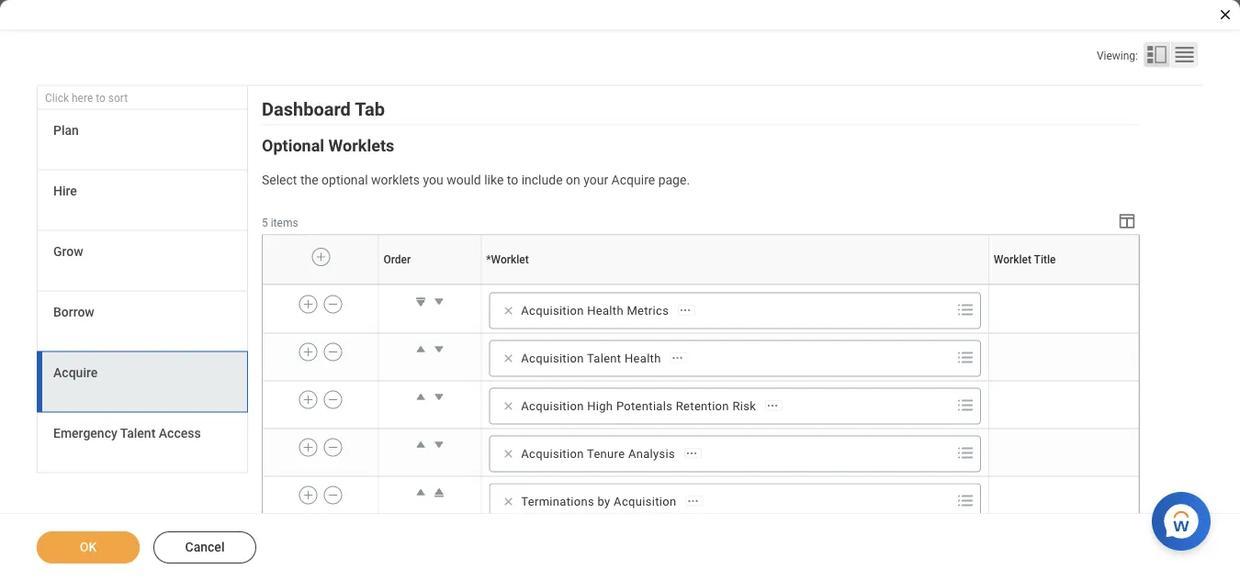 Task type: describe. For each thing, give the bounding box(es) containing it.
acquisition tenure analysis
[[521, 448, 676, 462]]

related actions image for acquisition health metrics
[[679, 305, 692, 318]]

analysis
[[629, 448, 676, 462]]

row element containing terminations by acquisition
[[263, 477, 1139, 525]]

acquisition for acquisition talent health
[[521, 352, 584, 366]]

acquire inside optional worklets group
[[612, 173, 656, 188]]

row element containing acquisition health metrics
[[263, 287, 1139, 334]]

click
[[45, 92, 69, 105]]

1 vertical spatial title
[[1065, 285, 1067, 286]]

acquisition high potentials retention risk element
[[521, 399, 757, 415]]

hire
[[53, 184, 77, 199]]

0 vertical spatial health
[[587, 305, 624, 318]]

plus image for acquisition high potentials retention risk
[[302, 392, 315, 409]]

like
[[485, 173, 504, 188]]

Toggle to List Detail view radio
[[1144, 42, 1171, 68]]

order column header
[[379, 285, 481, 287]]

x small image for terminations by acquisition
[[499, 494, 518, 512]]

x small image for acquisition tenure analysis
[[499, 446, 518, 464]]

caret up image for acquisition tenure analysis
[[412, 437, 430, 455]]

plus image
[[302, 440, 315, 457]]

related actions image for terminations by acquisition
[[687, 496, 700, 509]]

Toggle to Grid view radio
[[1172, 42, 1199, 68]]

sort
[[108, 92, 128, 105]]

acquisition talent health
[[521, 352, 661, 366]]

caret top image
[[430, 484, 448, 503]]

grow
[[53, 245, 83, 260]]

related actions image
[[686, 448, 699, 461]]

high
[[587, 400, 613, 414]]

row element containing acquisition tenure analysis
[[263, 430, 1139, 477]]

minus image for acquisition high potentials retention risk
[[327, 392, 340, 409]]

acquisition talent health element
[[521, 351, 661, 368]]

plus image for terminations by acquisition
[[302, 488, 315, 505]]

3 minus image from the top
[[327, 440, 340, 457]]

dashboard tab dialog
[[0, 0, 1241, 581]]

worklets
[[371, 173, 420, 188]]

acquisition health metrics, press delete to clear value. option
[[496, 300, 702, 323]]

dashboard
[[262, 99, 351, 121]]

emergency talent access
[[53, 427, 201, 442]]

acquisition high potentials retention risk
[[521, 400, 757, 414]]

to inside popup button
[[96, 92, 106, 105]]

caret up image
[[412, 389, 430, 407]]

tab
[[355, 99, 385, 121]]

2 caret down image from the top
[[430, 389, 448, 407]]

row element containing acquisition talent health
[[263, 334, 1139, 382]]

click here to sort button
[[37, 86, 248, 110]]

borrow
[[53, 305, 94, 320]]

retention
[[676, 400, 730, 414]]

access
[[159, 427, 201, 442]]

terminations by acquisition, press delete to clear value. option
[[496, 492, 709, 514]]

list box inside dashboard tab dialog
[[37, 110, 248, 474]]

worklet title column header
[[989, 285, 1139, 287]]

select the optional worklets you would like to include on your acquire page.
[[262, 173, 690, 188]]

* worklet
[[486, 254, 529, 267]]

acquisition tenure analysis element
[[521, 447, 676, 463]]

acquisition talent health, press delete to clear value. option
[[496, 348, 694, 370]]

prompts image for terminations by acquisition
[[955, 491, 977, 513]]

order for order
[[384, 254, 411, 267]]

optional
[[262, 137, 325, 156]]

acquisition for acquisition tenure analysis
[[521, 448, 584, 462]]

caret bottom image
[[412, 293, 430, 312]]

ok
[[80, 540, 97, 556]]

you
[[423, 173, 444, 188]]

cancel
[[185, 540, 225, 556]]

prompts image for acquisition high potentials retention risk
[[955, 395, 977, 417]]



Task type: vqa. For each thing, say whether or not it's contained in the screenshot.
High
yes



Task type: locate. For each thing, give the bounding box(es) containing it.
row element containing order
[[263, 236, 1143, 285]]

title
[[1035, 254, 1057, 267], [1065, 285, 1067, 286]]

acquisition inside terminations by acquisition element
[[614, 496, 677, 510]]

0 vertical spatial x small image
[[499, 398, 518, 416]]

3 caret down image from the top
[[430, 437, 448, 455]]

1 vertical spatial to
[[507, 173, 519, 188]]

optional worklets button
[[262, 137, 395, 156]]

viewing: option group
[[1097, 42, 1204, 72]]

2 row element from the top
[[263, 287, 1139, 334]]

x small image inside acquisition tenure analysis, press delete to clear value. option
[[499, 446, 518, 464]]

3 prompts image from the top
[[955, 491, 977, 513]]

acquisition inside acquisition health metrics element
[[521, 305, 584, 318]]

2 vertical spatial x small image
[[499, 494, 518, 512]]

prompts image for acquisition tenure analysis
[[955, 443, 977, 465]]

acquisition right by
[[614, 496, 677, 510]]

2 vertical spatial minus image
[[327, 440, 340, 457]]

here
[[72, 92, 93, 105]]

talent left access
[[120, 427, 156, 442]]

potentials
[[617, 400, 673, 414]]

metrics
[[627, 305, 669, 318]]

x small image left acquisition talent health
[[499, 350, 518, 368]]

health left metrics
[[587, 305, 624, 318]]

0 horizontal spatial title
[[1035, 254, 1057, 267]]

1 horizontal spatial talent
[[587, 352, 622, 366]]

row element down retention
[[263, 430, 1139, 477]]

0 vertical spatial x small image
[[499, 302, 518, 321]]

0 horizontal spatial acquire
[[53, 366, 98, 381]]

to inside optional worklets group
[[507, 173, 519, 188]]

2 caret up image from the top
[[412, 437, 430, 455]]

list box containing plan
[[37, 110, 248, 474]]

0 vertical spatial prompts image
[[955, 300, 977, 322]]

include
[[522, 173, 563, 188]]

optional worklets group
[[262, 135, 1143, 527]]

1 caret down image from the top
[[430, 341, 448, 359]]

minus image
[[327, 297, 340, 313], [327, 392, 340, 409], [327, 440, 340, 457]]

prompts image for acquisition talent health
[[955, 347, 977, 369]]

1 vertical spatial minus image
[[327, 392, 340, 409]]

5
[[262, 217, 268, 230]]

0 vertical spatial minus image
[[327, 297, 340, 313]]

risk
[[733, 400, 757, 414]]

acquisition for acquisition health metrics
[[521, 305, 584, 318]]

workday assistant region
[[1153, 485, 1219, 551]]

the
[[300, 173, 319, 188]]

1 prompts image from the top
[[955, 300, 977, 322]]

acquisition health metrics element
[[521, 303, 669, 320]]

x small image for acquisition high potentials retention risk
[[499, 398, 518, 416]]

acquisition for acquisition high potentials retention risk
[[521, 400, 584, 414]]

minus image left caret bottom image
[[327, 297, 340, 313]]

acquisition tenure analysis, press delete to clear value. option
[[496, 444, 708, 466]]

to left sort
[[96, 92, 106, 105]]

1 prompts image from the top
[[955, 395, 977, 417]]

navigation pane region
[[37, 86, 248, 479]]

terminations by acquisition element
[[521, 494, 677, 511]]

plus image for acquisition health metrics
[[302, 297, 315, 313]]

by
[[598, 496, 611, 510]]

caret down image for acquisition tenure analysis
[[430, 437, 448, 455]]

acquisition up terminations
[[521, 448, 584, 462]]

acquisition inside acquisition tenure analysis element
[[521, 448, 584, 462]]

6 row element from the top
[[263, 477, 1139, 525]]

1 caret up image from the top
[[412, 341, 430, 359]]

related actions image right risk
[[767, 401, 780, 413]]

2 minus image from the top
[[327, 488, 340, 505]]

list box
[[37, 110, 248, 474]]

prompts image
[[955, 395, 977, 417], [955, 443, 977, 465], [955, 491, 977, 513]]

minus image right plus image
[[327, 440, 340, 457]]

x small image right caret up image
[[499, 398, 518, 416]]

viewing:
[[1097, 50, 1139, 63]]

1 horizontal spatial to
[[507, 173, 519, 188]]

0 vertical spatial minus image
[[327, 345, 340, 361]]

acquisition health metrics
[[521, 305, 669, 318]]

caret up image for acquisition talent health
[[412, 341, 430, 359]]

emergency
[[53, 427, 117, 442]]

related actions image inside acquisition talent health, press delete to clear value. option
[[672, 353, 684, 366]]

2 prompts image from the top
[[955, 347, 977, 369]]

talent for acquisition
[[587, 352, 622, 366]]

acquisition down acquisition health metrics element
[[521, 352, 584, 366]]

0 vertical spatial caret up image
[[412, 341, 430, 359]]

1 x small image from the top
[[499, 398, 518, 416]]

related actions image
[[679, 305, 692, 318], [672, 353, 684, 366], [767, 401, 780, 413], [687, 496, 700, 509]]

your
[[584, 173, 609, 188]]

acquisition up acquisition talent health
[[521, 305, 584, 318]]

terminations by acquisition
[[521, 496, 677, 510]]

order up caret bottom image
[[429, 285, 431, 286]]

talent inside option
[[587, 352, 622, 366]]

worklets
[[329, 137, 395, 156]]

1 vertical spatial prompts image
[[955, 347, 977, 369]]

related actions image inside acquisition health metrics, press delete to clear value. option
[[679, 305, 692, 318]]

1 horizontal spatial title
[[1065, 285, 1067, 286]]

0 horizontal spatial health
[[587, 305, 624, 318]]

order up order column header
[[384, 254, 411, 267]]

talent for emergency
[[120, 427, 156, 442]]

minus image left caret up image
[[327, 392, 340, 409]]

close configure worklets image
[[1219, 7, 1233, 22]]

0 horizontal spatial order
[[384, 254, 411, 267]]

talent
[[587, 352, 622, 366], [120, 427, 156, 442]]

3 caret up image from the top
[[412, 484, 430, 503]]

1 vertical spatial x small image
[[499, 350, 518, 368]]

plus image
[[315, 249, 328, 266], [302, 297, 315, 313], [302, 345, 315, 361], [302, 392, 315, 409], [302, 488, 315, 505]]

worklet title
[[994, 254, 1057, 267]]

1 vertical spatial caret down image
[[430, 389, 448, 407]]

3 row element from the top
[[263, 334, 1139, 382]]

row element containing acquisition high potentials retention risk
[[263, 382, 1139, 430]]

1 horizontal spatial health
[[625, 352, 661, 366]]

x small image
[[499, 302, 518, 321], [499, 350, 518, 368]]

x small image inside terminations by acquisition, press delete to clear value. option
[[499, 494, 518, 512]]

acquire down borrow
[[53, 366, 98, 381]]

2 vertical spatial caret up image
[[412, 484, 430, 503]]

row element up related actions image
[[263, 382, 1139, 430]]

to right like
[[507, 173, 519, 188]]

cancel button
[[153, 532, 256, 564]]

to
[[96, 92, 106, 105], [507, 173, 519, 188]]

1 vertical spatial minus image
[[327, 488, 340, 505]]

row element down order worklet worklet title
[[263, 287, 1139, 334]]

1 x small image from the top
[[499, 302, 518, 321]]

acquisition left "high"
[[521, 400, 584, 414]]

5 row element from the top
[[263, 430, 1139, 477]]

click to view/edit grid preferences image
[[1118, 211, 1138, 231]]

0 horizontal spatial talent
[[120, 427, 156, 442]]

row element
[[263, 236, 1143, 285], [263, 287, 1139, 334], [263, 334, 1139, 382], [263, 382, 1139, 430], [263, 430, 1139, 477], [263, 477, 1139, 525]]

1 row element from the top
[[263, 236, 1143, 285]]

x small image
[[499, 398, 518, 416], [499, 446, 518, 464], [499, 494, 518, 512]]

minus image
[[327, 345, 340, 361], [327, 488, 340, 505]]

click here to sort
[[45, 92, 128, 105]]

caret down image for acquisition talent health
[[430, 341, 448, 359]]

row element up retention
[[263, 334, 1139, 382]]

0 vertical spatial caret down image
[[430, 341, 448, 359]]

1 vertical spatial caret up image
[[412, 437, 430, 455]]

optional worklets
[[262, 137, 395, 156]]

select
[[262, 173, 297, 188]]

0 vertical spatial title
[[1035, 254, 1057, 267]]

prompts image for acquisition health metrics
[[955, 300, 977, 322]]

optional
[[322, 173, 368, 188]]

prompts image
[[955, 300, 977, 322], [955, 347, 977, 369]]

related actions image up retention
[[672, 353, 684, 366]]

worklet column header
[[481, 285, 989, 287]]

2 minus image from the top
[[327, 392, 340, 409]]

caret down image
[[430, 341, 448, 359], [430, 389, 448, 407], [430, 437, 448, 455]]

5 items
[[262, 217, 298, 230]]

acquisition
[[521, 305, 584, 318], [521, 352, 584, 366], [521, 400, 584, 414], [521, 448, 584, 462], [614, 496, 677, 510]]

1 vertical spatial talent
[[120, 427, 156, 442]]

page.
[[659, 173, 690, 188]]

minus image for acquisition health metrics
[[327, 297, 340, 313]]

terminations
[[521, 496, 595, 510]]

health up the acquisition high potentials retention risk, press delete to clear value. option
[[625, 352, 661, 366]]

order
[[384, 254, 411, 267], [429, 285, 431, 286]]

1 vertical spatial health
[[625, 352, 661, 366]]

0 horizontal spatial to
[[96, 92, 106, 105]]

caret up image
[[412, 341, 430, 359], [412, 437, 430, 455], [412, 484, 430, 503]]

0 vertical spatial prompts image
[[955, 395, 977, 417]]

talent up "high"
[[587, 352, 622, 366]]

talent inside navigation pane region
[[120, 427, 156, 442]]

1 horizontal spatial acquire
[[612, 173, 656, 188]]

1 minus image from the top
[[327, 345, 340, 361]]

1 horizontal spatial order
[[429, 285, 431, 286]]

1 minus image from the top
[[327, 297, 340, 313]]

3 x small image from the top
[[499, 494, 518, 512]]

row element up worklet column header
[[263, 236, 1143, 285]]

items
[[271, 217, 298, 230]]

health
[[587, 305, 624, 318], [625, 352, 661, 366]]

related actions image right metrics
[[679, 305, 692, 318]]

x small image inside acquisition talent health, press delete to clear value. option
[[499, 350, 518, 368]]

order for order worklet worklet title
[[429, 285, 431, 286]]

acquire right your
[[612, 173, 656, 188]]

x small image for acquisition health metrics
[[499, 302, 518, 321]]

4 row element from the top
[[263, 382, 1139, 430]]

0 vertical spatial order
[[384, 254, 411, 267]]

x small image left terminations
[[499, 494, 518, 512]]

0 vertical spatial to
[[96, 92, 106, 105]]

acquisition inside acquisition high potentials retention risk element
[[521, 400, 584, 414]]

x small image left acquisition tenure analysis element
[[499, 446, 518, 464]]

on
[[566, 173, 581, 188]]

worklet
[[491, 254, 529, 267], [994, 254, 1032, 267], [734, 285, 737, 286], [1062, 285, 1065, 286]]

related actions image for acquisition talent health
[[672, 353, 684, 366]]

0 vertical spatial talent
[[587, 352, 622, 366]]

x small image inside the acquisition high potentials retention risk, press delete to clear value. option
[[499, 398, 518, 416]]

1 vertical spatial acquire
[[53, 366, 98, 381]]

row element down related actions image
[[263, 477, 1139, 525]]

dashboard tab
[[262, 99, 385, 121]]

1 vertical spatial order
[[429, 285, 431, 286]]

1 vertical spatial prompts image
[[955, 443, 977, 465]]

x small image down * worklet
[[499, 302, 518, 321]]

x small image inside acquisition health metrics, press delete to clear value. option
[[499, 302, 518, 321]]

ok button
[[37, 532, 140, 564]]

acquisition inside acquisition talent health element
[[521, 352, 584, 366]]

would
[[447, 173, 481, 188]]

plan
[[53, 123, 79, 138]]

2 x small image from the top
[[499, 350, 518, 368]]

0 vertical spatial acquire
[[612, 173, 656, 188]]

caret down image
[[430, 293, 448, 312]]

acquire
[[612, 173, 656, 188], [53, 366, 98, 381]]

x small image for acquisition talent health
[[499, 350, 518, 368]]

2 vertical spatial prompts image
[[955, 491, 977, 513]]

1 vertical spatial x small image
[[499, 446, 518, 464]]

*
[[486, 254, 491, 267]]

related actions image for acquisition high potentials retention risk
[[767, 401, 780, 413]]

2 x small image from the top
[[499, 446, 518, 464]]

acquisition high potentials retention risk, press delete to clear value. option
[[496, 396, 789, 418]]

order worklet worklet title
[[429, 285, 1067, 286]]

tenure
[[587, 448, 625, 462]]

related actions image down related actions image
[[687, 496, 700, 509]]

acquire inside navigation pane region
[[53, 366, 98, 381]]

2 prompts image from the top
[[955, 443, 977, 465]]

2 vertical spatial caret down image
[[430, 437, 448, 455]]



